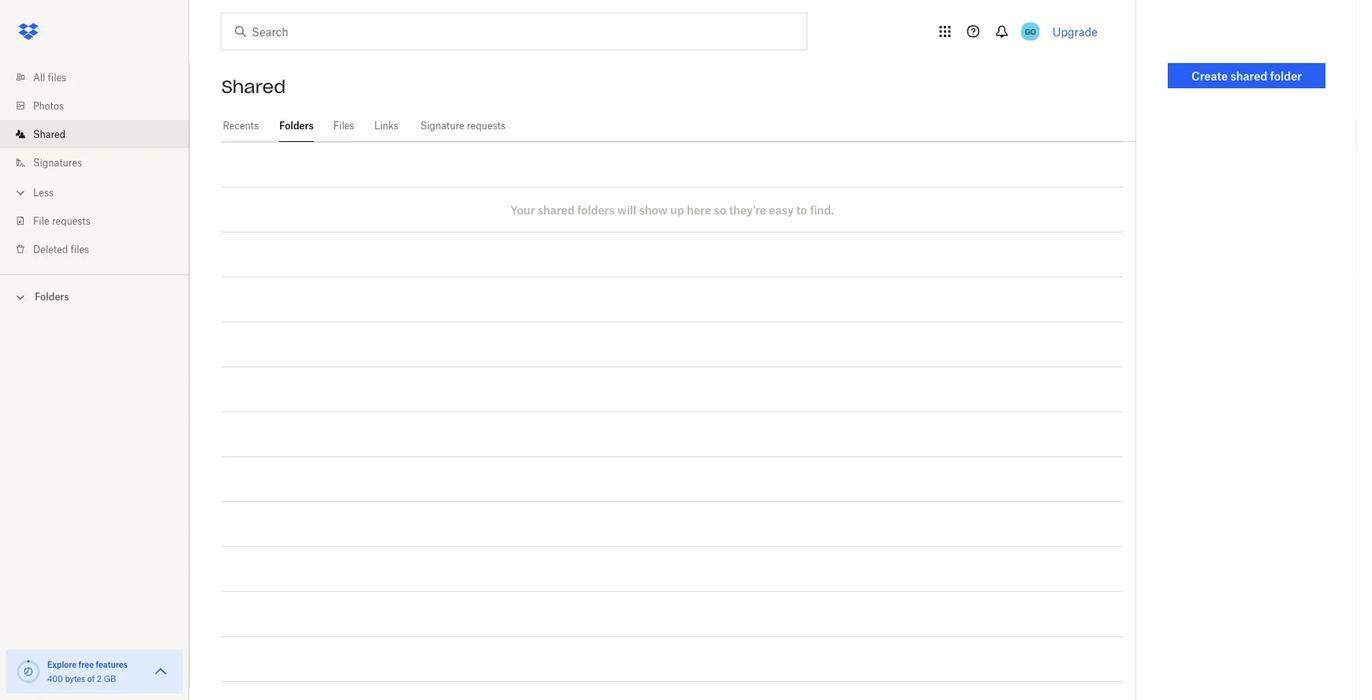 Task type: describe. For each thing, give the bounding box(es) containing it.
2
[[97, 674, 102, 684]]

links link
[[374, 110, 399, 140]]

all files
[[33, 71, 66, 83]]

free
[[79, 660, 94, 670]]

will
[[618, 203, 637, 216]]

create shared folder button
[[1168, 63, 1326, 88]]

all files link
[[13, 63, 189, 91]]

folders link
[[279, 110, 314, 140]]

explore free features 400 bytes of 2 gb
[[47, 660, 128, 684]]

files for deleted files
[[71, 243, 89, 255]]

quota usage element
[[16, 659, 41, 685]]

explore
[[47, 660, 77, 670]]

folders button
[[0, 285, 189, 308]]

1 horizontal spatial shared
[[222, 76, 286, 98]]

signature requests
[[420, 120, 506, 132]]

Search in folder "Dropbox" text field
[[252, 23, 774, 40]]

less
[[33, 187, 54, 198]]

go
[[1025, 26, 1036, 36]]

less image
[[13, 185, 28, 201]]

all
[[33, 71, 45, 83]]

signature requests link
[[418, 110, 508, 140]]

folders inside tab list
[[279, 120, 314, 132]]

list containing all files
[[0, 54, 189, 274]]

folders
[[577, 203, 615, 216]]

easy
[[769, 203, 794, 216]]

photos link
[[13, 91, 189, 120]]

requests for signature requests
[[467, 120, 506, 132]]

signatures link
[[13, 148, 189, 177]]

find.
[[810, 203, 834, 216]]

files link
[[333, 110, 355, 140]]

shared link
[[13, 120, 189, 148]]

recents
[[223, 120, 259, 132]]

shared for create
[[1231, 69, 1268, 82]]

deleted files link
[[13, 235, 189, 263]]

create shared folder
[[1192, 69, 1302, 82]]

they're
[[729, 203, 766, 216]]

shared for your
[[538, 203, 575, 216]]

create
[[1192, 69, 1228, 82]]

signature
[[420, 120, 465, 132]]



Task type: locate. For each thing, give the bounding box(es) containing it.
bytes
[[65, 674, 85, 684]]

requests right file
[[52, 215, 91, 227]]

0 vertical spatial requests
[[467, 120, 506, 132]]

400
[[47, 674, 63, 684]]

to
[[796, 203, 807, 216]]

upgrade link
[[1053, 25, 1098, 38]]

tab list containing recents
[[222, 110, 1136, 142]]

0 horizontal spatial requests
[[52, 215, 91, 227]]

1 vertical spatial folders
[[35, 291, 69, 303]]

file requests
[[33, 215, 91, 227]]

shared right your
[[538, 203, 575, 216]]

1 horizontal spatial folders
[[279, 120, 314, 132]]

file requests link
[[13, 207, 189, 235]]

0 vertical spatial shared
[[222, 76, 286, 98]]

shared list item
[[0, 120, 189, 148]]

show
[[639, 203, 668, 216]]

file
[[33, 215, 49, 227]]

recents link
[[222, 110, 260, 140]]

here
[[687, 203, 711, 216]]

folders inside button
[[35, 291, 69, 303]]

go button
[[1018, 19, 1043, 44]]

files right deleted
[[71, 243, 89, 255]]

requests inside "link"
[[52, 215, 91, 227]]

so
[[714, 203, 726, 216]]

shared up the recents link
[[222, 76, 286, 98]]

shared inside button
[[1231, 69, 1268, 82]]

list
[[0, 54, 189, 274]]

deleted files
[[33, 243, 89, 255]]

1 vertical spatial shared
[[538, 203, 575, 216]]

1 horizontal spatial requests
[[467, 120, 506, 132]]

your shared folders will show up here so they're easy to find.
[[510, 203, 834, 216]]

deleted
[[33, 243, 68, 255]]

folders down deleted
[[35, 291, 69, 303]]

shared
[[222, 76, 286, 98], [33, 128, 65, 140]]

shared left 'folder'
[[1231, 69, 1268, 82]]

photos
[[33, 100, 64, 112]]

0 horizontal spatial shared
[[33, 128, 65, 140]]

1 vertical spatial shared
[[33, 128, 65, 140]]

files right all
[[48, 71, 66, 83]]

folders left files
[[279, 120, 314, 132]]

up
[[670, 203, 684, 216]]

0 horizontal spatial shared
[[538, 203, 575, 216]]

shared inside 'list item'
[[33, 128, 65, 140]]

1 horizontal spatial shared
[[1231, 69, 1268, 82]]

dropbox image
[[13, 16, 44, 47]]

requests
[[467, 120, 506, 132], [52, 215, 91, 227]]

upgrade
[[1053, 25, 1098, 38]]

1 horizontal spatial files
[[71, 243, 89, 255]]

requests for file requests
[[52, 215, 91, 227]]

of
[[87, 674, 95, 684]]

1 vertical spatial files
[[71, 243, 89, 255]]

0 vertical spatial shared
[[1231, 69, 1268, 82]]

0 vertical spatial files
[[48, 71, 66, 83]]

1 vertical spatial requests
[[52, 215, 91, 227]]

signatures
[[33, 157, 82, 168]]

shared down photos
[[33, 128, 65, 140]]

links
[[374, 120, 399, 132]]

0 vertical spatial folders
[[279, 120, 314, 132]]

folder
[[1270, 69, 1302, 82]]

files
[[333, 120, 354, 132]]

gb
[[104, 674, 116, 684]]

folders
[[279, 120, 314, 132], [35, 291, 69, 303]]

your
[[510, 203, 535, 216]]

0 horizontal spatial files
[[48, 71, 66, 83]]

features
[[96, 660, 128, 670]]

shared
[[1231, 69, 1268, 82], [538, 203, 575, 216]]

tab list
[[222, 110, 1136, 142]]

requests right signature
[[467, 120, 506, 132]]

0 horizontal spatial folders
[[35, 291, 69, 303]]

files for all files
[[48, 71, 66, 83]]

files
[[48, 71, 66, 83], [71, 243, 89, 255]]



Task type: vqa. For each thing, say whether or not it's contained in the screenshot.
"Deleted"
yes



